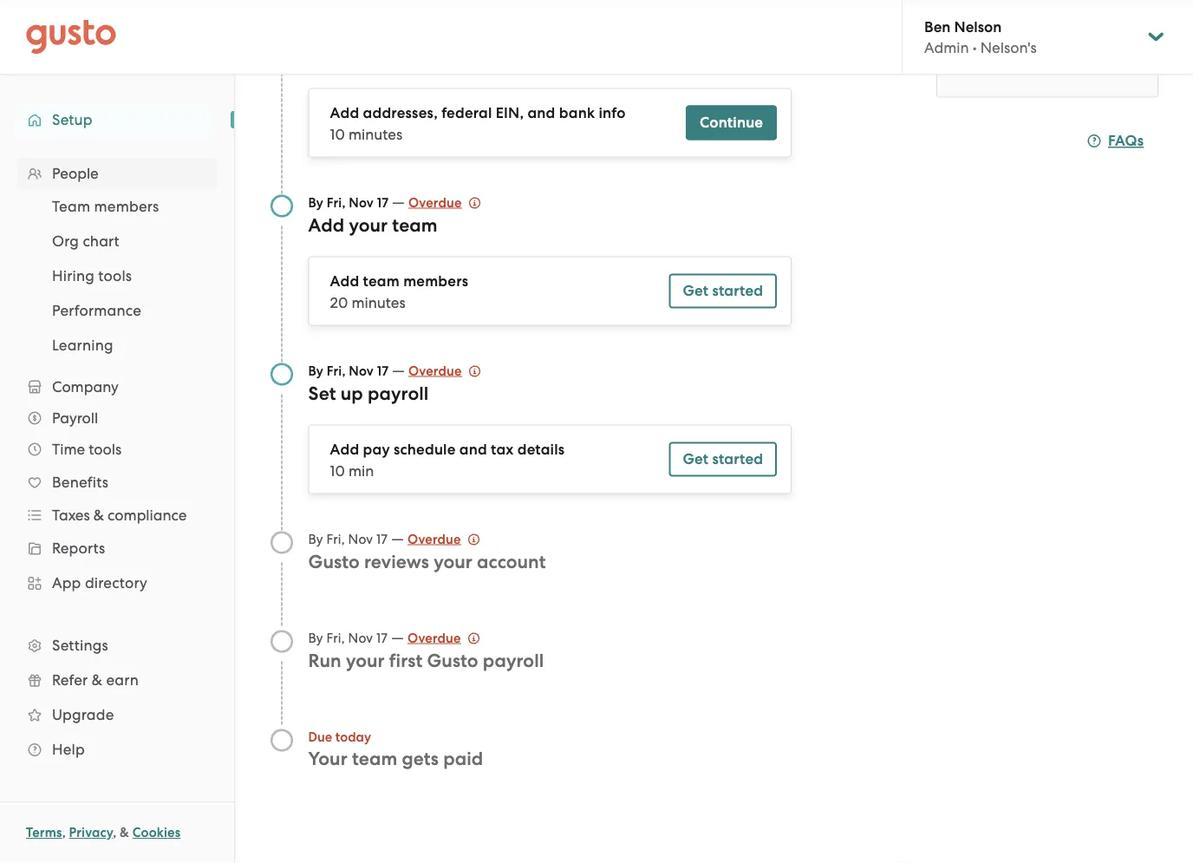 Task type: vqa. For each thing, say whether or not it's contained in the screenshot.
'Time' for Time Period
no



Task type: locate. For each thing, give the bounding box(es) containing it.
add for add pay schedule and tax details 10 min
[[330, 441, 359, 459]]

add inside add addresses, federal ein, and bank info 10 minutes
[[330, 105, 359, 122]]

overdue button up 'add your team'
[[409, 193, 481, 213]]

overdue for team
[[409, 195, 462, 211]]

started for add your team
[[713, 282, 764, 300]]

nov up run your first gusto payroll
[[348, 631, 373, 646]]

1 circle blank image from the top
[[270, 531, 294, 555]]

overdue for your
[[408, 532, 461, 547]]

tools inside "dropdown button"
[[89, 441, 122, 458]]

1 horizontal spatial ,
[[113, 825, 117, 841]]

your for first
[[346, 650, 385, 672]]

0 horizontal spatial and
[[460, 441, 487, 459]]

taxes & compliance button
[[17, 500, 217, 531]]

by for gusto reviews your account
[[308, 532, 323, 547]]

2 — from the top
[[392, 362, 405, 379]]

4 overdue button from the top
[[408, 628, 480, 649]]

—
[[392, 193, 405, 211], [392, 362, 405, 379], [391, 530, 404, 547], [391, 629, 404, 646]]

add for add addresses, federal ein, and bank info 10 minutes
[[330, 105, 359, 122]]

by fri, nov 17 — for set
[[308, 362, 409, 379]]

& for earn
[[92, 671, 102, 689]]

minutes right the '20' at the left of page
[[352, 294, 406, 311]]

1 vertical spatial members
[[404, 273, 469, 291]]

2 get started button from the top
[[669, 442, 777, 477]]

1 get started from the top
[[683, 282, 764, 300]]

terms , privacy , & cookies
[[26, 825, 181, 841]]

1 vertical spatial &
[[92, 671, 102, 689]]

nov for gusto
[[348, 532, 373, 547]]

paid
[[443, 748, 483, 770]]

nov up 'add your team'
[[349, 195, 374, 211]]

circle blank image for run your first gusto payroll
[[270, 630, 294, 654]]

app directory
[[52, 574, 147, 592]]

refer
[[52, 671, 88, 689]]

by fri, nov 17 — up run on the bottom left of page
[[308, 629, 408, 646]]

overdue button for your
[[408, 529, 480, 550]]

0 vertical spatial &
[[94, 507, 104, 524]]

add team members 20 minutes
[[330, 273, 469, 311]]

get started
[[683, 282, 764, 300], [683, 451, 764, 468]]

addresses,
[[363, 105, 438, 122]]

17 up set up payroll
[[377, 363, 389, 379]]

get
[[683, 282, 709, 300], [683, 451, 709, 468]]

1 vertical spatial minutes
[[352, 294, 406, 311]]

17 up 'add your team'
[[377, 195, 389, 211]]

3 overdue from the top
[[408, 532, 461, 547]]

team inside add team members 20 minutes
[[363, 273, 400, 291]]

by for set up payroll
[[308, 363, 324, 379]]

1 — from the top
[[392, 193, 405, 211]]

1 vertical spatial get started button
[[669, 442, 777, 477]]

minutes
[[349, 126, 403, 143], [352, 294, 406, 311]]

run your first gusto payroll
[[308, 650, 544, 672]]

members
[[94, 198, 159, 215], [404, 273, 469, 291]]

2 circle blank image from the top
[[270, 630, 294, 654]]

2 by from the top
[[308, 363, 324, 379]]

2 10 from the top
[[330, 462, 345, 480]]

overdue up the gusto reviews your account on the left of the page
[[408, 532, 461, 547]]

1 horizontal spatial gusto
[[427, 650, 479, 672]]

0 vertical spatial get
[[683, 282, 709, 300]]

2 started from the top
[[713, 451, 764, 468]]

by fri, nov 17 — up up
[[308, 362, 409, 379]]

team
[[392, 215, 438, 236], [363, 273, 400, 291], [352, 748, 398, 770]]

learning link
[[31, 330, 217, 361]]

4 — from the top
[[391, 629, 404, 646]]

, left cookies
[[113, 825, 117, 841]]

add inside add pay schedule and tax details 10 min
[[330, 441, 359, 459]]

2 overdue from the top
[[409, 363, 462, 379]]

learning
[[52, 337, 113, 354]]

4 overdue from the top
[[408, 631, 461, 646]]

— up the "first"
[[391, 629, 404, 646]]

•
[[973, 39, 977, 56]]

1 vertical spatial 10
[[330, 462, 345, 480]]

started for set up payroll
[[713, 451, 764, 468]]

1 horizontal spatial members
[[404, 273, 469, 291]]

0 vertical spatial tools
[[98, 267, 132, 285]]

team up add team members 20 minutes
[[392, 215, 438, 236]]

0 vertical spatial get started button
[[669, 274, 777, 309]]

earn
[[106, 671, 139, 689]]

1 vertical spatial started
[[713, 451, 764, 468]]

get started button for add your team
[[669, 274, 777, 309]]

0 vertical spatial started
[[713, 282, 764, 300]]

0 vertical spatial circle blank image
[[270, 531, 294, 555]]

and right 'ein,'
[[528, 105, 556, 122]]

& left earn
[[92, 671, 102, 689]]

1 vertical spatial get started
[[683, 451, 764, 468]]

benefits
[[52, 474, 109, 491]]

by fri, nov 17 — up the reviews
[[308, 530, 408, 547]]

overdue for first
[[408, 631, 461, 646]]

add addresses, federal ein, and bank info 10 minutes
[[330, 105, 626, 143]]

members down 'add your team'
[[404, 273, 469, 291]]

0 vertical spatial 10
[[330, 126, 345, 143]]

due today your team gets paid
[[308, 730, 483, 770]]

overdue up run your first gusto payroll
[[408, 631, 461, 646]]

hiring
[[52, 267, 95, 285]]

fri, for add
[[327, 195, 346, 211]]

4 fri, from the top
[[327, 631, 345, 646]]

2 vertical spatial your
[[346, 650, 385, 672]]

and inside add addresses, federal ein, and bank info 10 minutes
[[528, 105, 556, 122]]

1 list from the top
[[0, 158, 234, 767]]

members down people dropdown button
[[94, 198, 159, 215]]

and
[[528, 105, 556, 122], [460, 441, 487, 459]]

fri, for set
[[327, 363, 346, 379]]

overdue button up set up payroll
[[409, 361, 481, 382]]

1 overdue button from the top
[[409, 193, 481, 213]]

upgrade link
[[17, 699, 217, 730]]

&
[[94, 507, 104, 524], [92, 671, 102, 689], [120, 825, 129, 841]]

0 vertical spatial minutes
[[349, 126, 403, 143]]

1 vertical spatial and
[[460, 441, 487, 459]]

fri, for run
[[327, 631, 345, 646]]

overdue button
[[409, 193, 481, 213], [409, 361, 481, 382], [408, 529, 480, 550], [408, 628, 480, 649]]

by for run your first gusto payroll
[[308, 631, 323, 646]]

2 17 from the top
[[377, 363, 389, 379]]

add inside add team members 20 minutes
[[330, 273, 359, 291]]

chart
[[83, 232, 120, 250]]

3 by fri, nov 17 — from the top
[[308, 530, 408, 547]]

2 get started from the top
[[683, 451, 764, 468]]

2 list from the top
[[0, 189, 234, 363]]

nelson's
[[981, 39, 1037, 56]]

1 horizontal spatial payroll
[[483, 650, 544, 672]]

add your team
[[308, 215, 438, 236]]

1 horizontal spatial and
[[528, 105, 556, 122]]

overdue button for payroll
[[409, 361, 481, 382]]

nov for add
[[349, 195, 374, 211]]

minutes inside add team members 20 minutes
[[352, 294, 406, 311]]

1 vertical spatial team
[[363, 273, 400, 291]]

nov up the reviews
[[348, 532, 373, 547]]

1 by fri, nov 17 — from the top
[[308, 193, 409, 211]]

1 fri, from the top
[[327, 195, 346, 211]]

gusto
[[308, 551, 360, 573], [427, 650, 479, 672]]

1 17 from the top
[[377, 195, 389, 211]]

0 vertical spatial gusto
[[308, 551, 360, 573]]

1 vertical spatial payroll
[[483, 650, 544, 672]]

3 overdue button from the top
[[408, 529, 480, 550]]

privacy
[[69, 825, 113, 841]]

— for your
[[391, 530, 404, 547]]

today
[[336, 730, 371, 745]]

1 get from the top
[[683, 282, 709, 300]]

— up 'add your team'
[[392, 193, 405, 211]]

hiring tools link
[[31, 260, 217, 291]]

terms
[[26, 825, 62, 841]]

& right "taxes"
[[94, 507, 104, 524]]

payroll
[[368, 383, 429, 405], [483, 650, 544, 672]]

get started button
[[669, 274, 777, 309], [669, 442, 777, 477]]

team down 'add your team'
[[363, 273, 400, 291]]

0 horizontal spatial members
[[94, 198, 159, 215]]

your up add team members 20 minutes
[[349, 215, 388, 236]]

your right run on the bottom left of page
[[346, 650, 385, 672]]

4 by fri, nov 17 — from the top
[[308, 629, 408, 646]]

and inside add pay schedule and tax details 10 min
[[460, 441, 487, 459]]

members inside add team members 20 minutes
[[404, 273, 469, 291]]

payroll button
[[17, 403, 217, 434]]

2 get from the top
[[683, 451, 709, 468]]

0 horizontal spatial ,
[[62, 825, 66, 841]]

add for add your team
[[308, 215, 345, 236]]

settings link
[[17, 630, 217, 661]]

— up the reviews
[[391, 530, 404, 547]]

team down today
[[352, 748, 398, 770]]

10
[[330, 126, 345, 143], [330, 462, 345, 480]]

0 vertical spatial get started
[[683, 282, 764, 300]]

2 vertical spatial team
[[352, 748, 398, 770]]

0 vertical spatial and
[[528, 105, 556, 122]]

17 up run your first gusto payroll
[[377, 631, 388, 646]]

17 up the reviews
[[377, 532, 388, 547]]

by
[[308, 195, 324, 211], [308, 363, 324, 379], [308, 532, 323, 547], [308, 631, 323, 646]]

— up set up payroll
[[392, 362, 405, 379]]

org
[[52, 232, 79, 250]]

overdue button up the gusto reviews your account on the left of the page
[[408, 529, 480, 550]]

0 vertical spatial payroll
[[368, 383, 429, 405]]

overdue
[[409, 195, 462, 211], [409, 363, 462, 379], [408, 532, 461, 547], [408, 631, 461, 646]]

tools
[[98, 267, 132, 285], [89, 441, 122, 458]]

1 overdue from the top
[[409, 195, 462, 211]]

& left cookies "button"
[[120, 825, 129, 841]]

help link
[[17, 734, 217, 765]]

hiring tools
[[52, 267, 132, 285]]

, left privacy link
[[62, 825, 66, 841]]

3 by from the top
[[308, 532, 323, 547]]

overdue up 'add your team'
[[409, 195, 462, 211]]

3 fri, from the top
[[327, 532, 345, 547]]

overdue up set up payroll
[[409, 363, 462, 379]]

,
[[62, 825, 66, 841], [113, 825, 117, 841]]

your for team
[[349, 215, 388, 236]]

by fri, nov 17 — up 'add your team'
[[308, 193, 409, 211]]

1 get started button from the top
[[669, 274, 777, 309]]

gets
[[402, 748, 439, 770]]

fri, for gusto
[[327, 532, 345, 547]]

tools down payroll dropdown button
[[89, 441, 122, 458]]

your right the reviews
[[434, 551, 473, 573]]

2 fri, from the top
[[327, 363, 346, 379]]

team members link
[[31, 191, 217, 222]]

1 vertical spatial get
[[683, 451, 709, 468]]

2 by fri, nov 17 — from the top
[[308, 362, 409, 379]]

your
[[349, 215, 388, 236], [434, 551, 473, 573], [346, 650, 385, 672]]

3 — from the top
[[391, 530, 404, 547]]

get for add your team
[[683, 282, 709, 300]]

10 inside add addresses, federal ein, and bank info 10 minutes
[[330, 126, 345, 143]]

0 vertical spatial members
[[94, 198, 159, 215]]

4 by from the top
[[308, 631, 323, 646]]

& inside dropdown button
[[94, 507, 104, 524]]

minutes down the addresses,
[[349, 126, 403, 143]]

circle blank image
[[270, 531, 294, 555], [270, 630, 294, 654]]

list
[[0, 158, 234, 767], [0, 189, 234, 363]]

started
[[713, 282, 764, 300], [713, 451, 764, 468]]

0 vertical spatial your
[[349, 215, 388, 236]]

nov up set up payroll
[[349, 363, 374, 379]]

ben nelson admin • nelson's
[[925, 18, 1037, 56]]

1 started from the top
[[713, 282, 764, 300]]

2 overdue button from the top
[[409, 361, 481, 382]]

17 for payroll
[[377, 363, 389, 379]]

1 10 from the top
[[330, 126, 345, 143]]

4 17 from the top
[[377, 631, 388, 646]]

by for add your team
[[308, 195, 324, 211]]

1 by from the top
[[308, 195, 324, 211]]

pay
[[363, 441, 390, 459]]

and left tax
[[460, 441, 487, 459]]

tools up performance link
[[98, 267, 132, 285]]

gusto right the "first"
[[427, 650, 479, 672]]

3 17 from the top
[[377, 532, 388, 547]]

nov
[[349, 195, 374, 211], [349, 363, 374, 379], [348, 532, 373, 547], [348, 631, 373, 646]]

17 for first
[[377, 631, 388, 646]]

1 vertical spatial circle blank image
[[270, 630, 294, 654]]

overdue button up run your first gusto payroll
[[408, 628, 480, 649]]

1 vertical spatial tools
[[89, 441, 122, 458]]

gusto left the reviews
[[308, 551, 360, 573]]

taxes & compliance
[[52, 507, 187, 524]]

set
[[308, 383, 336, 405]]



Task type: describe. For each thing, give the bounding box(es) containing it.
faqs button
[[1088, 131, 1144, 151]]

tax
[[491, 441, 514, 459]]

nov for run
[[348, 631, 373, 646]]

settings
[[52, 637, 108, 654]]

company
[[52, 378, 119, 396]]

get started for payroll
[[683, 451, 764, 468]]

— for team
[[392, 193, 405, 211]]

cookies
[[132, 825, 181, 841]]

refer & earn link
[[17, 664, 217, 696]]

up
[[341, 383, 363, 405]]

nov for set
[[349, 363, 374, 379]]

compliance
[[108, 507, 187, 524]]

17 for team
[[377, 195, 389, 211]]

reports link
[[17, 533, 217, 564]]

20
[[330, 294, 348, 311]]

1 vertical spatial gusto
[[427, 650, 479, 672]]

list containing team members
[[0, 189, 234, 363]]

add pay schedule and tax details 10 min
[[330, 441, 565, 480]]

payroll
[[52, 409, 98, 427]]

get for set up payroll
[[683, 451, 709, 468]]

time
[[52, 441, 85, 458]]

add for add team members 20 minutes
[[330, 273, 359, 291]]

0 horizontal spatial payroll
[[368, 383, 429, 405]]

2 , from the left
[[113, 825, 117, 841]]

gusto navigation element
[[0, 75, 234, 795]]

reviews
[[364, 551, 429, 573]]

1 vertical spatial your
[[434, 551, 473, 573]]

tools for time tools
[[89, 441, 122, 458]]

home image
[[26, 20, 116, 54]]

admin
[[925, 39, 969, 56]]

refer & earn
[[52, 671, 139, 689]]

continue
[[700, 114, 764, 132]]

terms link
[[26, 825, 62, 841]]

team inside due today your team gets paid
[[352, 748, 398, 770]]

performance link
[[31, 295, 217, 326]]

org chart link
[[31, 226, 217, 257]]

gusto reviews your account
[[308, 551, 546, 573]]

details
[[518, 441, 565, 459]]

reports
[[52, 540, 105, 557]]

tools for hiring tools
[[98, 267, 132, 285]]

minutes inside add addresses, federal ein, and bank info 10 minutes
[[349, 126, 403, 143]]

list containing people
[[0, 158, 234, 767]]

1 , from the left
[[62, 825, 66, 841]]

nelson
[[955, 18, 1002, 35]]

people button
[[17, 158, 217, 189]]

setup link
[[17, 104, 217, 135]]

time tools button
[[17, 434, 217, 465]]

taxes
[[52, 507, 90, 524]]

bank
[[559, 105, 595, 122]]

overdue button for first
[[408, 628, 480, 649]]

— for payroll
[[392, 362, 405, 379]]

0 vertical spatial team
[[392, 215, 438, 236]]

app
[[52, 574, 81, 592]]

company button
[[17, 371, 217, 403]]

faqs
[[1109, 132, 1144, 150]]

by fri, nov 17 — for run
[[308, 629, 408, 646]]

17 for your
[[377, 532, 388, 547]]

members inside team members link
[[94, 198, 159, 215]]

by fri, nov 17 — for add
[[308, 193, 409, 211]]

privacy link
[[69, 825, 113, 841]]

team
[[52, 198, 90, 215]]

10 inside add pay schedule and tax details 10 min
[[330, 462, 345, 480]]

due
[[308, 730, 332, 745]]

app directory link
[[17, 567, 217, 599]]

0 horizontal spatial gusto
[[308, 551, 360, 573]]

ein,
[[496, 105, 524, 122]]

set up payroll
[[308, 383, 429, 405]]

by fri, nov 17 — for gusto
[[308, 530, 408, 547]]

& for compliance
[[94, 507, 104, 524]]

first
[[389, 650, 423, 672]]

run
[[308, 650, 342, 672]]

ben
[[925, 18, 951, 35]]

circle blank image
[[270, 729, 294, 753]]

upgrade
[[52, 706, 114, 723]]

performance
[[52, 302, 141, 319]]

your
[[308, 748, 348, 770]]

schedule
[[394, 441, 456, 459]]

org chart
[[52, 232, 120, 250]]

cookies button
[[132, 822, 181, 843]]

— for first
[[391, 629, 404, 646]]

info
[[599, 105, 626, 122]]

time tools
[[52, 441, 122, 458]]

people
[[52, 165, 99, 182]]

overdue for payroll
[[409, 363, 462, 379]]

setup
[[52, 111, 93, 128]]

federal
[[442, 105, 492, 122]]

continue button
[[686, 106, 777, 141]]

team members
[[52, 198, 159, 215]]

directory
[[85, 574, 147, 592]]

2 vertical spatial &
[[120, 825, 129, 841]]

account
[[477, 551, 546, 573]]

get started button for set up payroll
[[669, 442, 777, 477]]

overdue button for team
[[409, 193, 481, 213]]

get started for team
[[683, 282, 764, 300]]

circle blank image for gusto reviews your account
[[270, 531, 294, 555]]

benefits link
[[17, 467, 217, 498]]

help
[[52, 741, 85, 758]]

min
[[349, 462, 374, 480]]



